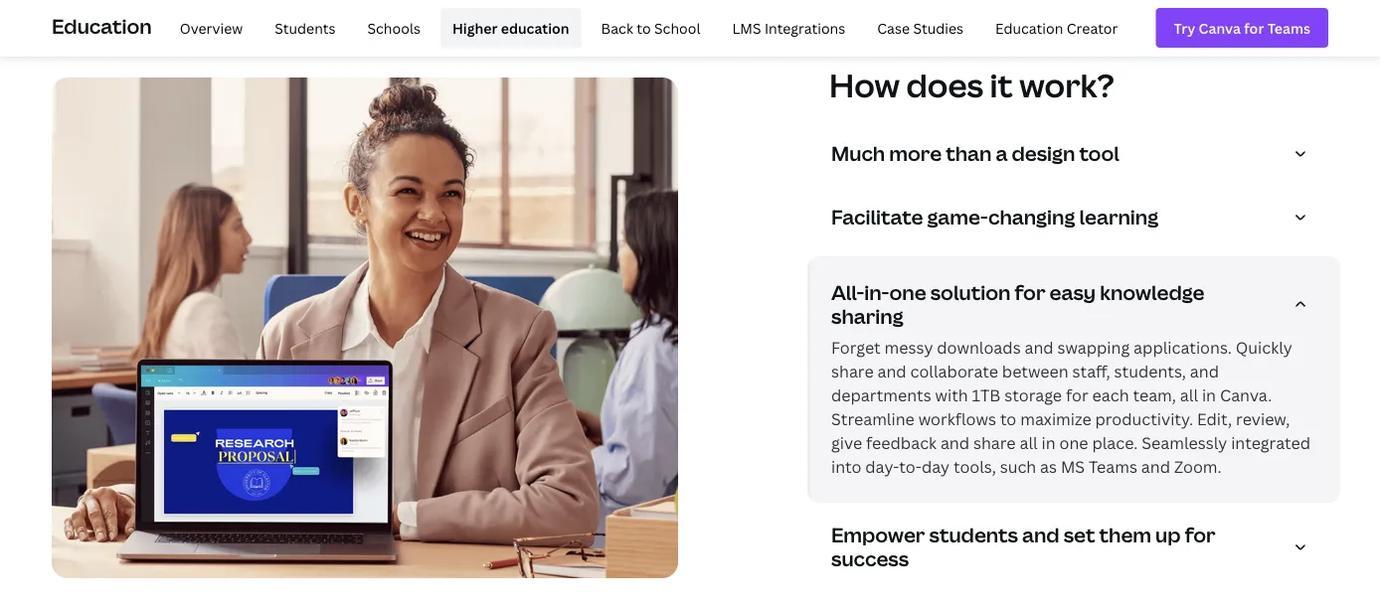 Task type: describe. For each thing, give the bounding box(es) containing it.
higher
[[452, 18, 498, 37]]

0 vertical spatial in
[[1202, 385, 1216, 406]]

to inside menu bar
[[637, 18, 651, 37]]

back to school link
[[589, 8, 713, 48]]

menu bar inside education element
[[160, 8, 1130, 48]]

school
[[654, 18, 701, 37]]

give
[[831, 433, 862, 454]]

empower students and set them up for success button
[[831, 521, 1325, 579]]

students
[[929, 521, 1018, 549]]

tool
[[1080, 139, 1120, 167]]

1tb
[[972, 385, 1001, 406]]

departments
[[831, 385, 932, 406]]

productivity.
[[1096, 409, 1194, 430]]

edit,
[[1197, 409, 1233, 430]]

students link
[[263, 8, 348, 48]]

changing
[[989, 203, 1075, 230]]

each
[[1093, 385, 1129, 406]]

forget messy downloads and swapping applications. quickly share and collaborate between staff, students, and departments with 1tb storage for each team, all in canva. streamline workflows to maximize productivity. edit, review, give feedback and share all in one place. seamlessly integrated into day-to-day tools, such as ms teams and zoom.
[[831, 337, 1311, 478]]

integrated
[[1231, 433, 1311, 454]]

one inside the all-in-one solution for easy knowledge sharing
[[890, 279, 927, 306]]

1 vertical spatial share
[[974, 433, 1016, 454]]

does
[[907, 64, 984, 107]]

case studies link
[[866, 8, 976, 48]]

higher education link
[[441, 8, 581, 48]]

1 vertical spatial in
[[1042, 433, 1056, 454]]

sharing
[[831, 303, 904, 330]]

education for education creator
[[996, 18, 1064, 37]]

case
[[877, 18, 910, 37]]

and down seamlessly in the bottom of the page
[[1142, 457, 1171, 478]]

day-
[[866, 457, 899, 478]]

and inside empower students and set them up for success
[[1022, 521, 1060, 549]]

up
[[1156, 521, 1181, 549]]

for inside forget messy downloads and swapping applications. quickly share and collaborate between staff, students, and departments with 1tb storage for each team, all in canva. streamline workflows to maximize productivity. edit, review, give feedback and share all in one place. seamlessly integrated into day-to-day tools, such as ms teams and zoom.
[[1066, 385, 1089, 406]]

students
[[275, 18, 336, 37]]

game-
[[927, 203, 989, 230]]

canva.
[[1220, 385, 1272, 406]]

creator
[[1067, 18, 1118, 37]]

into
[[831, 457, 862, 478]]

back to school
[[601, 18, 701, 37]]

much more than a design tool button
[[831, 139, 1325, 173]]

schools link
[[356, 8, 433, 48]]

back
[[601, 18, 633, 37]]

maximize
[[1021, 409, 1092, 430]]

how does it work?
[[829, 64, 1115, 107]]

applications.
[[1134, 337, 1232, 359]]

and down workflows
[[941, 433, 970, 454]]

streamline
[[831, 409, 915, 430]]

place.
[[1092, 433, 1138, 454]]

facilitate
[[831, 203, 923, 230]]

one inside forget messy downloads and swapping applications. quickly share and collaborate between staff, students, and departments with 1tb storage for each team, all in canva. streamline workflows to maximize productivity. edit, review, give feedback and share all in one place. seamlessly integrated into day-to-day tools, such as ms teams and zoom.
[[1060, 433, 1089, 454]]

in-
[[865, 279, 890, 306]]

as
[[1040, 457, 1057, 478]]

empower students and set them up for success
[[831, 521, 1216, 573]]

set
[[1064, 521, 1095, 549]]

design
[[1012, 139, 1076, 167]]

lms integrations link
[[721, 8, 858, 48]]

solution
[[931, 279, 1011, 306]]

them
[[1100, 521, 1152, 549]]

workflows
[[919, 409, 997, 430]]

quickly
[[1236, 337, 1293, 359]]

teams
[[1089, 457, 1138, 478]]

such
[[1000, 457, 1037, 478]]

collaborate
[[911, 361, 999, 383]]

more
[[889, 139, 942, 167]]

success
[[831, 545, 909, 573]]

messy
[[885, 337, 933, 359]]

with
[[935, 385, 968, 406]]

it
[[990, 64, 1013, 107]]



Task type: vqa. For each thing, say whether or not it's contained in the screenshot.
Design
yes



Task type: locate. For each thing, give the bounding box(es) containing it.
case studies
[[877, 18, 964, 37]]

1 horizontal spatial in
[[1202, 385, 1216, 406]]

education for education
[[52, 12, 152, 39]]

all up such
[[1020, 433, 1038, 454]]

than
[[946, 139, 992, 167]]

staff,
[[1073, 361, 1111, 383]]

2 horizontal spatial for
[[1185, 521, 1216, 549]]

to inside forget messy downloads and swapping applications. quickly share and collaborate between staff, students, and departments with 1tb storage for each team, all in canva. streamline workflows to maximize productivity. edit, review, give feedback and share all in one place. seamlessly integrated into day-to-day tools, such as ms teams and zoom.
[[1000, 409, 1017, 430]]

work?
[[1020, 64, 1115, 107]]

for inside the all-in-one solution for easy knowledge sharing
[[1015, 279, 1046, 306]]

students,
[[1114, 361, 1186, 383]]

all right team,
[[1180, 385, 1199, 406]]

menu bar containing overview
[[160, 8, 1130, 48]]

and up the departments at the right of the page
[[878, 361, 907, 383]]

facilitate game-changing learning
[[831, 203, 1159, 230]]

1 vertical spatial all
[[1020, 433, 1038, 454]]

ms
[[1061, 457, 1085, 478]]

1 horizontal spatial for
[[1066, 385, 1089, 406]]

integrations
[[765, 18, 846, 37]]

share up tools,
[[974, 433, 1016, 454]]

easy
[[1050, 279, 1096, 306]]

one
[[890, 279, 927, 306], [1060, 433, 1089, 454]]

education
[[52, 12, 152, 39], [996, 18, 1064, 37]]

0 vertical spatial all
[[1180, 385, 1199, 406]]

forget
[[831, 337, 881, 359]]

menu bar
[[160, 8, 1130, 48]]

0 horizontal spatial for
[[1015, 279, 1046, 306]]

for left easy
[[1015, 279, 1046, 306]]

all-in-one solution for easy knowledge sharing button
[[831, 279, 1325, 336]]

1 horizontal spatial one
[[1060, 433, 1089, 454]]

0 horizontal spatial one
[[890, 279, 927, 306]]

downloads
[[937, 337, 1021, 359]]

1 horizontal spatial to
[[1000, 409, 1017, 430]]

1 vertical spatial to
[[1000, 409, 1017, 430]]

education
[[501, 18, 570, 37]]

schools
[[368, 18, 421, 37]]

team,
[[1133, 385, 1177, 406]]

storage
[[1005, 385, 1062, 406]]

0 horizontal spatial in
[[1042, 433, 1056, 454]]

and left set
[[1022, 521, 1060, 549]]

review,
[[1236, 409, 1290, 430]]

lms integrations
[[732, 18, 846, 37]]

a
[[996, 139, 1008, 167]]

zoom.
[[1175, 457, 1222, 478]]

learning
[[1080, 203, 1159, 230]]

to down the 1tb
[[1000, 409, 1017, 430]]

0 horizontal spatial all
[[1020, 433, 1038, 454]]

feedback
[[866, 433, 937, 454]]

1 vertical spatial one
[[1060, 433, 1089, 454]]

all-
[[831, 279, 865, 306]]

for
[[1015, 279, 1046, 306], [1066, 385, 1089, 406], [1185, 521, 1216, 549]]

0 vertical spatial one
[[890, 279, 927, 306]]

0 horizontal spatial to
[[637, 18, 651, 37]]

swapping
[[1058, 337, 1130, 359]]

1 horizontal spatial share
[[974, 433, 1016, 454]]

tools,
[[954, 457, 996, 478]]

how
[[829, 64, 900, 107]]

0 horizontal spatial education
[[52, 12, 152, 39]]

0 vertical spatial share
[[831, 361, 874, 383]]

0 vertical spatial to
[[637, 18, 651, 37]]

to
[[637, 18, 651, 37], [1000, 409, 1017, 430]]

education creator link
[[984, 8, 1130, 48]]

for right up in the bottom of the page
[[1185, 521, 1216, 549]]

0 vertical spatial for
[[1015, 279, 1046, 306]]

1 horizontal spatial all
[[1180, 385, 1199, 406]]

0 horizontal spatial share
[[831, 361, 874, 383]]

to-
[[899, 457, 922, 478]]

much
[[831, 139, 885, 167]]

in up edit,
[[1202, 385, 1216, 406]]

empower
[[831, 521, 925, 549]]

1 horizontal spatial education
[[996, 18, 1064, 37]]

2 vertical spatial for
[[1185, 521, 1216, 549]]

for inside empower students and set them up for success
[[1185, 521, 1216, 549]]

all-in-one solution for easy knowledge sharing
[[831, 279, 1205, 330]]

seamlessly
[[1142, 433, 1228, 454]]

between
[[1002, 361, 1069, 383]]

to right back
[[637, 18, 651, 37]]

one up ms
[[1060, 433, 1089, 454]]

one up messy
[[890, 279, 927, 306]]

and down applications.
[[1190, 361, 1219, 383]]

studies
[[913, 18, 964, 37]]

higher education
[[452, 18, 570, 37]]

and
[[1025, 337, 1054, 359], [878, 361, 907, 383], [1190, 361, 1219, 383], [941, 433, 970, 454], [1142, 457, 1171, 478], [1022, 521, 1060, 549]]

student using canva image
[[52, 78, 678, 579]]

knowledge
[[1100, 279, 1205, 306]]

1 vertical spatial for
[[1066, 385, 1089, 406]]

facilitate game-changing learning button
[[831, 203, 1325, 237]]

education element
[[52, 0, 1329, 56]]

much more than a design tool
[[831, 139, 1120, 167]]

overview
[[180, 18, 243, 37]]

and up between
[[1025, 337, 1054, 359]]

in up as
[[1042, 433, 1056, 454]]

all
[[1180, 385, 1199, 406], [1020, 433, 1038, 454]]

share down forget
[[831, 361, 874, 383]]

share
[[831, 361, 874, 383], [974, 433, 1016, 454]]

overview link
[[168, 8, 255, 48]]

education creator
[[996, 18, 1118, 37]]

for down staff,
[[1066, 385, 1089, 406]]

lms
[[732, 18, 761, 37]]

in
[[1202, 385, 1216, 406], [1042, 433, 1056, 454]]

day
[[922, 457, 950, 478]]



